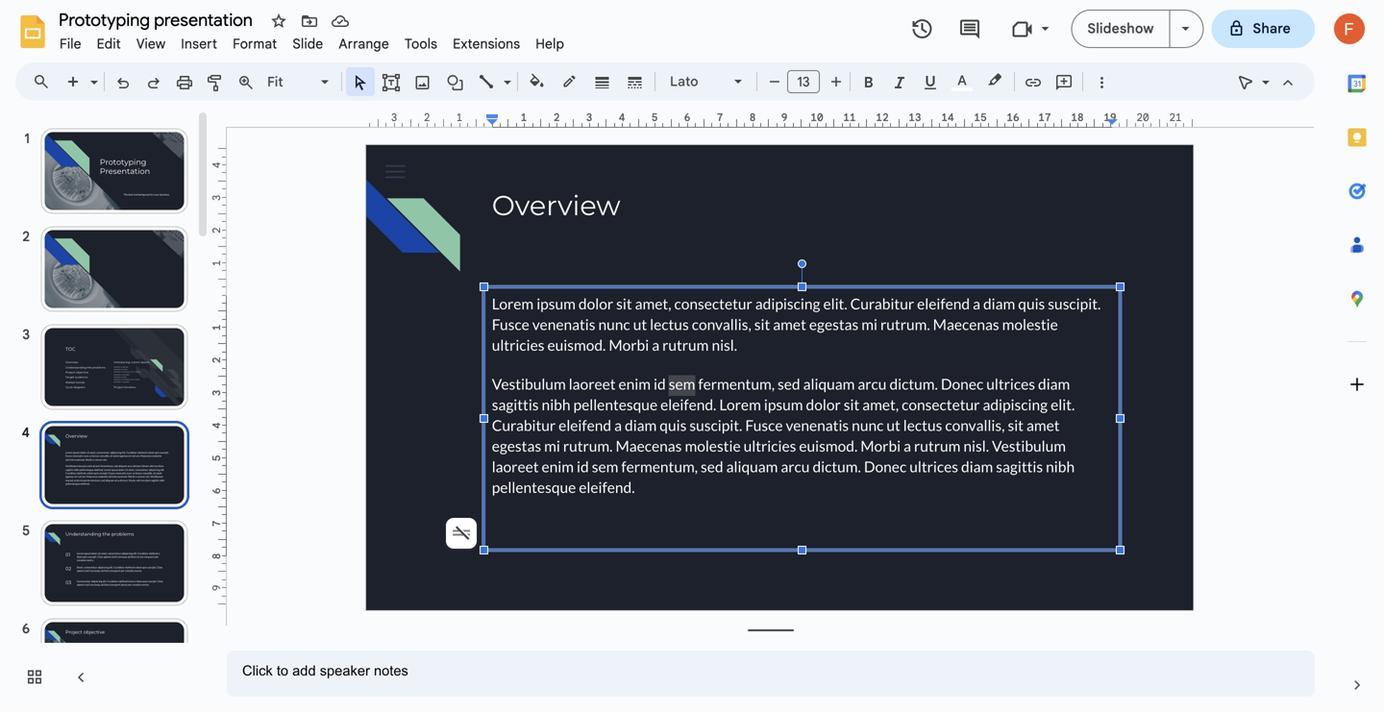 Task type: locate. For each thing, give the bounding box(es) containing it.
slideshow
[[1088, 20, 1155, 37]]

help
[[536, 36, 565, 52]]

arrange
[[339, 36, 389, 52]]

right margin image
[[1108, 113, 1194, 127]]

mode and view toolbar
[[1231, 63, 1304, 101]]

help menu item
[[528, 33, 572, 55]]

tools menu item
[[397, 33, 445, 55]]

option
[[446, 518, 477, 549]]

application containing slideshow
[[0, 0, 1385, 713]]

tools
[[405, 36, 438, 52]]

shape image
[[445, 68, 467, 95]]

do not autofit image
[[448, 520, 475, 547]]

main toolbar
[[57, 0, 1118, 398]]

menu bar containing file
[[52, 25, 572, 57]]

Font size field
[[788, 70, 828, 98]]

highlight color image
[[985, 68, 1006, 91]]

slideshow button
[[1072, 10, 1171, 48]]

tab list
[[1331, 57, 1385, 659]]

Menus field
[[24, 68, 66, 95]]

left margin image
[[367, 113, 498, 127]]

menu bar inside menu bar banner
[[52, 25, 572, 57]]

navigation
[[0, 109, 212, 713]]

border dash option
[[625, 68, 647, 95]]

fill color: transparent image
[[527, 68, 549, 93]]

application
[[0, 0, 1385, 713]]

slide menu item
[[285, 33, 331, 55]]

edit
[[97, 36, 121, 52]]

slide
[[293, 36, 324, 52]]

Star checkbox
[[265, 8, 292, 35]]

menu bar
[[52, 25, 572, 57]]

arrange menu item
[[331, 33, 397, 55]]

share
[[1254, 20, 1292, 37]]



Task type: describe. For each thing, give the bounding box(es) containing it.
format
[[233, 36, 277, 52]]

Rename text field
[[52, 8, 264, 31]]

insert
[[181, 36, 218, 52]]

insert image image
[[412, 68, 434, 95]]

file
[[60, 36, 81, 52]]

edit menu item
[[89, 33, 129, 55]]

extensions menu item
[[445, 33, 528, 55]]

lato
[[670, 73, 699, 90]]

share button
[[1212, 10, 1316, 48]]

text color image
[[952, 68, 973, 91]]

file menu item
[[52, 33, 89, 55]]

view
[[136, 36, 166, 52]]

border weight option
[[592, 68, 614, 95]]

Zoom field
[[262, 68, 338, 96]]

extensions
[[453, 36, 521, 52]]

view menu item
[[129, 33, 173, 55]]

menu bar banner
[[0, 0, 1385, 713]]

Font size text field
[[789, 70, 819, 93]]

border color: transparent image
[[559, 68, 581, 93]]

tab list inside menu bar banner
[[1331, 57, 1385, 659]]

Zoom text field
[[264, 68, 318, 95]]

insert menu item
[[173, 33, 225, 55]]

format menu item
[[225, 33, 285, 55]]

font list. lato selected. option
[[670, 68, 723, 95]]

presentation options image
[[1183, 27, 1190, 31]]



Task type: vqa. For each thing, say whether or not it's contained in the screenshot.
Background "button"
no



